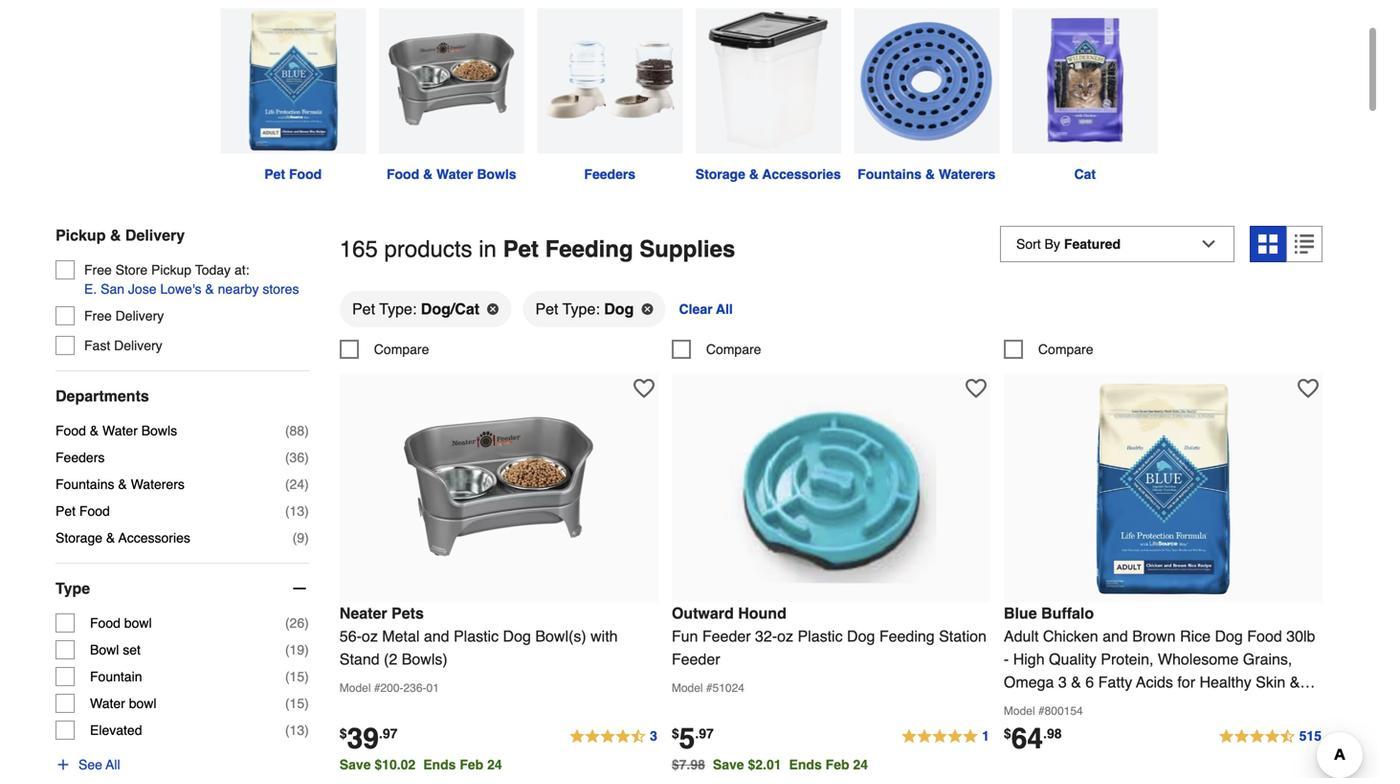 Task type: locate. For each thing, give the bounding box(es) containing it.
1 ) from the top
[[305, 423, 309, 439]]

) down ( 36 )
[[305, 477, 309, 492]]

) for fountain
[[305, 669, 309, 685]]

2 and from the left
[[1103, 628, 1129, 645]]

1 vertical spatial storage & accessories
[[56, 531, 190, 546]]

storage & accessories
[[696, 167, 841, 182], [56, 531, 190, 546]]

2 15 from the top
[[290, 696, 305, 711]]

pickup up lowe's
[[151, 262, 192, 278]]

food up bowl
[[90, 616, 121, 631]]

savings save $10.02 element
[[340, 757, 510, 773]]

fountains
[[858, 167, 922, 182], [56, 477, 114, 492]]

0 horizontal spatial fountains
[[56, 477, 114, 492]]

2 ends feb 24 element from the left
[[789, 757, 876, 773]]

was price $7.98 element
[[672, 752, 713, 773]]

1
[[982, 729, 990, 744]]

ends right $2.01
[[789, 757, 822, 773]]

storage up type
[[56, 531, 102, 546]]

( 15 )
[[285, 669, 309, 685], [285, 696, 309, 711]]

) for fountains & waterers
[[305, 477, 309, 492]]

1 horizontal spatial .97
[[695, 726, 714, 741]]

1 ( 13 ) from the top
[[285, 504, 309, 519]]

1 horizontal spatial oz
[[778, 628, 794, 645]]

storage & accessories up type
[[56, 531, 190, 546]]

0 horizontal spatial ends feb 24 element
[[423, 757, 510, 773]]

1 oz from the left
[[362, 628, 378, 645]]

0 vertical spatial 13
[[290, 504, 305, 519]]

e.
[[84, 282, 97, 297]]

1 vertical spatial pickup
[[151, 262, 192, 278]]

0 horizontal spatial food & water bowls
[[56, 423, 177, 439]]

all for clear all
[[716, 301, 733, 317]]

2 horizontal spatial #
[[1039, 705, 1045, 718]]

plastic right metal
[[454, 628, 499, 645]]

4.5 stars image left 5 on the bottom
[[569, 726, 659, 749]]

compare for 5014538305 element
[[374, 342, 429, 357]]

0 vertical spatial waterers
[[939, 167, 996, 182]]

0 vertical spatial fountains & waterers
[[858, 167, 996, 182]]

delivery up free store pickup today at:
[[125, 227, 185, 244]]

save
[[340, 757, 371, 773], [713, 757, 745, 773]]

0 vertical spatial accessories
[[763, 167, 841, 182]]

and inside blue buffalo adult chicken and brown rice dog food 30lb - high quality protein, wholesome grains, omega 3 & 6 fatty acids for healthy skin & coat model # 800154
[[1103, 628, 1129, 645]]

save left $2.01
[[713, 757, 745, 773]]

ends
[[423, 757, 456, 773], [789, 757, 822, 773]]

plastic for and
[[454, 628, 499, 645]]

fountains & waterers image
[[854, 8, 1000, 154]]

( 13 )
[[285, 504, 309, 519], [285, 723, 309, 738]]

0 horizontal spatial feeders
[[56, 450, 105, 465]]

0 vertical spatial storage
[[696, 167, 746, 182]]

pickup up e.
[[56, 227, 106, 244]]

fountains & waterers down fountains & waterers image
[[858, 167, 996, 182]]

3 inside blue buffalo adult chicken and brown rice dog food 30lb - high quality protein, wholesome grains, omega 3 & 6 fatty acids for healthy skin & coat model # 800154
[[1059, 673, 1067, 691]]

pet up type
[[56, 504, 76, 519]]

) down 19
[[305, 669, 309, 685]]

list view image
[[1295, 235, 1315, 254]]

$ down model # 200-236-01
[[340, 726, 347, 741]]

1 save from the left
[[340, 757, 371, 773]]

plastic right 32-
[[798, 628, 843, 645]]

2 plastic from the left
[[798, 628, 843, 645]]

neater pets 56-oz metal and plastic dog bowl(s) with stand (2 bowls)
[[340, 605, 618, 668]]

san
[[101, 282, 125, 297]]

type: left close circle filled image
[[563, 300, 600, 318]]

0 horizontal spatial heart outline image
[[634, 378, 655, 399]]

$ inside $ 39 .97
[[340, 726, 347, 741]]

) down ( 19 )
[[305, 696, 309, 711]]

all inside button
[[106, 757, 120, 773]]

0 horizontal spatial fountains & waterers
[[56, 477, 185, 492]]

10 ) from the top
[[305, 723, 309, 738]]

compare inside the 5014515307 element
[[706, 342, 762, 357]]

1 $ from the left
[[340, 726, 347, 741]]

) up 36 in the left bottom of the page
[[305, 423, 309, 439]]

bowls)
[[402, 650, 448, 668]]

oz inside the neater pets 56-oz metal and plastic dog bowl(s) with stand (2 bowls)
[[362, 628, 378, 645]]

1 horizontal spatial type:
[[563, 300, 600, 318]]

clear
[[679, 301, 713, 317]]

fountains & waterers
[[858, 167, 996, 182], [56, 477, 185, 492]]

free for free store pickup today at:
[[84, 262, 112, 278]]

close circle filled image
[[487, 303, 499, 315]]

.97 up was price $7.98 element
[[695, 726, 714, 741]]

13 for pet food
[[290, 504, 305, 519]]

2 ) from the top
[[305, 450, 309, 465]]

model for 56-oz metal and plastic dog bowl(s) with stand (2 bowls)
[[340, 682, 371, 695]]

storage & accessories image
[[696, 8, 841, 154]]

bowl up elevated
[[129, 696, 157, 711]]

model # 51024
[[672, 682, 745, 695]]

1 vertical spatial waterers
[[131, 477, 185, 492]]

all right 'see'
[[106, 757, 120, 773]]

1 type: from the left
[[379, 300, 417, 318]]

fountains & waterers link
[[848, 8, 1006, 184]]

( for feeders
[[285, 450, 290, 465]]

) for bowl set
[[305, 643, 309, 658]]

2 horizontal spatial $
[[1004, 726, 1012, 741]]

2 4.5 stars image from the left
[[1219, 726, 1323, 749]]

plastic inside the neater pets 56-oz metal and plastic dog bowl(s) with stand (2 bowls)
[[454, 628, 499, 645]]

waterers
[[939, 167, 996, 182], [131, 477, 185, 492]]

savings save $2.01 element
[[713, 757, 876, 773]]

pet food up type
[[56, 504, 110, 519]]

$ inside $ 64 .98
[[1004, 726, 1012, 741]]

) for elevated
[[305, 723, 309, 738]]

3 ) from the top
[[305, 477, 309, 492]]

pet right in
[[503, 236, 539, 262]]

64
[[1012, 722, 1044, 755]]

1 horizontal spatial plastic
[[798, 628, 843, 645]]

2 free from the top
[[84, 308, 112, 324]]

and
[[424, 628, 450, 645], [1103, 628, 1129, 645]]

1 horizontal spatial $
[[672, 726, 679, 741]]

departments element
[[56, 387, 309, 406]]

13 left "39"
[[290, 723, 305, 738]]

feeder
[[703, 628, 751, 645], [672, 650, 721, 668]]

01
[[427, 682, 439, 695]]

feeder down outward
[[703, 628, 751, 645]]

( 13 ) left "39"
[[285, 723, 309, 738]]

15 for water bowl
[[290, 696, 305, 711]]

8 ) from the top
[[305, 669, 309, 685]]

compare inside 5014538305 element
[[374, 342, 429, 357]]

2 $ from the left
[[672, 726, 679, 741]]

1 horizontal spatial model
[[672, 682, 703, 695]]

feeders inside feeders link
[[584, 167, 636, 182]]

all inside button
[[716, 301, 733, 317]]

feeder down fun
[[672, 650, 721, 668]]

4.5 stars image containing 515
[[1219, 726, 1323, 749]]

food up products
[[387, 167, 420, 182]]

0 horizontal spatial and
[[424, 628, 450, 645]]

2 ends from the left
[[789, 757, 822, 773]]

1 horizontal spatial feeding
[[880, 628, 935, 645]]

heart outline image
[[1298, 378, 1319, 399]]

$ inside $ 5 .97
[[672, 726, 679, 741]]

feb right $2.01
[[826, 757, 850, 773]]

1 plastic from the left
[[454, 628, 499, 645]]

) up "9"
[[305, 504, 309, 519]]

list box
[[340, 290, 1323, 340]]

0 horizontal spatial ends
[[423, 757, 456, 773]]

0 horizontal spatial storage & accessories
[[56, 531, 190, 546]]

dog left close circle filled image
[[604, 300, 634, 318]]

( for storage & accessories
[[293, 531, 297, 546]]

compare for 5005375029 element
[[1039, 342, 1094, 357]]

1 free from the top
[[84, 262, 112, 278]]

water down the departments
[[102, 423, 138, 439]]

)
[[305, 423, 309, 439], [305, 450, 309, 465], [305, 477, 309, 492], [305, 504, 309, 519], [305, 531, 309, 546], [305, 616, 309, 631], [305, 643, 309, 658], [305, 669, 309, 685], [305, 696, 309, 711], [305, 723, 309, 738]]

5
[[679, 722, 695, 755]]

0 horizontal spatial plastic
[[454, 628, 499, 645]]

1 horizontal spatial ends
[[789, 757, 822, 773]]

dog
[[604, 300, 634, 318], [503, 628, 531, 645], [847, 628, 876, 645], [1215, 628, 1244, 645]]

clear all button
[[677, 290, 735, 328]]

5 ) from the top
[[305, 531, 309, 546]]

skin
[[1256, 673, 1286, 691]]

1 horizontal spatial feeders
[[584, 167, 636, 182]]

plus image
[[56, 757, 71, 773]]

blue buffalo  adult chicken and brown rice dog food 30lb - high quality protein, wholesome grains, omega 3 & 6 fatty acids for healthy skin & coat image
[[1058, 384, 1269, 594]]

1 horizontal spatial and
[[1103, 628, 1129, 645]]

1 vertical spatial free
[[84, 308, 112, 324]]

ends feb 24 element right $10.02 at the left of page
[[423, 757, 510, 773]]

0 horizontal spatial pickup
[[56, 227, 106, 244]]

13 down ( 24 )
[[290, 504, 305, 519]]

# right coat
[[1039, 705, 1045, 718]]

( 36 )
[[285, 450, 309, 465]]

$ 5 .97
[[672, 722, 714, 755]]

type: for dog
[[563, 300, 600, 318]]

save down "39"
[[340, 757, 371, 773]]

1 horizontal spatial save
[[713, 757, 745, 773]]

bowls down departments element
[[141, 423, 177, 439]]

dog inside blue buffalo adult chicken and brown rice dog food 30lb - high quality protein, wholesome grains, omega 3 & 6 fatty acids for healthy skin & coat model # 800154
[[1215, 628, 1244, 645]]

bowl(s)
[[536, 628, 587, 645]]

3 inside button
[[650, 729, 658, 744]]

15
[[290, 669, 305, 685], [290, 696, 305, 711]]

1 ends feb 24 element from the left
[[423, 757, 510, 773]]

model left 51024
[[672, 682, 703, 695]]

accessories
[[763, 167, 841, 182], [119, 531, 190, 546]]

bowls
[[477, 167, 517, 182], [141, 423, 177, 439]]

feeders down feeders image
[[584, 167, 636, 182]]

$ 39 .97
[[340, 722, 398, 755]]

( for pet food
[[285, 504, 290, 519]]

0 horizontal spatial model
[[340, 682, 371, 695]]

1 13 from the top
[[290, 504, 305, 519]]

3 left 5 on the bottom
[[650, 729, 658, 744]]

free
[[84, 262, 112, 278], [84, 308, 112, 324]]

water
[[437, 167, 473, 182], [102, 423, 138, 439], [90, 696, 125, 711]]

pet food down pet food image
[[265, 167, 322, 182]]

13
[[290, 504, 305, 519], [290, 723, 305, 738]]

.97 inside $ 39 .97
[[379, 726, 398, 741]]

0 horizontal spatial all
[[106, 757, 120, 773]]

delivery down the "free delivery"
[[114, 338, 162, 353]]

model # 200-236-01
[[340, 682, 439, 695]]

.97 inside $ 5 .97
[[695, 726, 714, 741]]

delivery down jose
[[116, 308, 164, 324]]

food & water bowls down the departments
[[56, 423, 177, 439]]

(2
[[384, 650, 398, 668]]

7 ) from the top
[[305, 643, 309, 658]]

) down ( 88 )
[[305, 450, 309, 465]]

2 feb from the left
[[826, 757, 850, 773]]

dog inside the neater pets 56-oz metal and plastic dog bowl(s) with stand (2 bowls)
[[503, 628, 531, 645]]

oz down the neater
[[362, 628, 378, 645]]

2 type: from the left
[[563, 300, 600, 318]]

0 vertical spatial feeding
[[545, 236, 633, 262]]

ends feb 24 element right $2.01
[[789, 757, 876, 773]]

1 vertical spatial fountains
[[56, 477, 114, 492]]

$ for 5
[[672, 726, 679, 741]]

9 ) from the top
[[305, 696, 309, 711]]

0 horizontal spatial feb
[[460, 757, 484, 773]]

2 ( 13 ) from the top
[[285, 723, 309, 738]]

grid view image
[[1259, 235, 1278, 254]]

2 oz from the left
[[778, 628, 794, 645]]

storage up supplies
[[696, 167, 746, 182]]

3 compare from the left
[[1039, 342, 1094, 357]]

1 vertical spatial food & water bowls
[[56, 423, 177, 439]]

and up protein,
[[1103, 628, 1129, 645]]

feb
[[460, 757, 484, 773], [826, 757, 850, 773]]

cat link
[[1006, 8, 1165, 184]]

0 vertical spatial water
[[437, 167, 473, 182]]

oz down hound at the right of the page
[[778, 628, 794, 645]]

2 compare from the left
[[706, 342, 762, 357]]

dog right rice
[[1215, 628, 1244, 645]]

1 horizontal spatial food & water bowls
[[387, 167, 517, 182]]

stores
[[263, 282, 299, 297]]

0 vertical spatial 3
[[1059, 673, 1067, 691]]

storage & accessories down the 'storage & accessories' image
[[696, 167, 841, 182]]

1 vertical spatial bowl
[[129, 696, 157, 711]]

1 vertical spatial feeders
[[56, 450, 105, 465]]

0 horizontal spatial compare
[[374, 342, 429, 357]]

0 vertical spatial feeders
[[584, 167, 636, 182]]

( 24 )
[[285, 477, 309, 492]]

$ right 1
[[1004, 726, 1012, 741]]

1 .97 from the left
[[379, 726, 398, 741]]

1 vertical spatial all
[[106, 757, 120, 773]]

0 horizontal spatial $
[[340, 726, 347, 741]]

bowl up set
[[124, 616, 152, 631]]

heart outline image
[[634, 378, 655, 399], [966, 378, 987, 399]]

( for food & water bowls
[[285, 423, 290, 439]]

dog inside outward hound fun feeder 32-oz plastic dog feeding station feeder
[[847, 628, 876, 645]]

) up 19
[[305, 616, 309, 631]]

protein,
[[1101, 650, 1154, 668]]

# down stand
[[374, 682, 381, 695]]

2 vertical spatial delivery
[[114, 338, 162, 353]]

pet right close circle filled icon
[[536, 300, 559, 318]]

1 horizontal spatial fountains
[[858, 167, 922, 182]]

1 vertical spatial 15
[[290, 696, 305, 711]]

( for fountains & waterers
[[285, 477, 290, 492]]

1 horizontal spatial feb
[[826, 757, 850, 773]]

feeding left station
[[880, 628, 935, 645]]

fountains & waterers down the departments
[[56, 477, 185, 492]]

0 vertical spatial 15
[[290, 669, 305, 685]]

1 vertical spatial 13
[[290, 723, 305, 738]]

plastic inside outward hound fun feeder 32-oz plastic dog feeding station feeder
[[798, 628, 843, 645]]

1 15 from the top
[[290, 669, 305, 685]]

feb right $10.02 at the left of page
[[460, 757, 484, 773]]

1 horizontal spatial 3
[[1059, 673, 1067, 691]]

1 vertical spatial 3
[[650, 729, 658, 744]]

3 $ from the left
[[1004, 726, 1012, 741]]

1 4.5 stars image from the left
[[569, 726, 659, 749]]

1 ( 15 ) from the top
[[285, 669, 309, 685]]

0 horizontal spatial accessories
[[119, 531, 190, 546]]

1 vertical spatial delivery
[[116, 308, 164, 324]]

all right clear
[[716, 301, 733, 317]]

1 and from the left
[[424, 628, 450, 645]]

food up the grains,
[[1248, 628, 1283, 645]]

0 horizontal spatial #
[[374, 682, 381, 695]]

bowl
[[124, 616, 152, 631], [129, 696, 157, 711]]

bowl for water bowl
[[129, 696, 157, 711]]

0 vertical spatial free
[[84, 262, 112, 278]]

1 horizontal spatial heart outline image
[[966, 378, 987, 399]]

4.5 stars image containing 3
[[569, 726, 659, 749]]

fountain
[[90, 669, 142, 685]]

0 vertical spatial ( 13 )
[[285, 504, 309, 519]]

ends feb 24 element
[[423, 757, 510, 773], [789, 757, 876, 773]]

1 horizontal spatial storage
[[696, 167, 746, 182]]

compare
[[374, 342, 429, 357], [706, 342, 762, 357], [1039, 342, 1094, 357]]

1 vertical spatial ( 13 )
[[285, 723, 309, 738]]

2 ( 15 ) from the top
[[285, 696, 309, 711]]

dog for outward hound fun feeder 32-oz plastic dog feeding station feeder
[[847, 628, 876, 645]]

1 horizontal spatial pet food
[[265, 167, 322, 182]]

( 13 ) down ( 24 )
[[285, 504, 309, 519]]

) down ( 26 )
[[305, 643, 309, 658]]

1 horizontal spatial storage & accessories
[[696, 167, 841, 182]]

0 horizontal spatial feeding
[[545, 236, 633, 262]]

feeders down the departments
[[56, 450, 105, 465]]

ends right $10.02 at the left of page
[[423, 757, 456, 773]]

3 down quality
[[1059, 673, 1067, 691]]

dog right 32-
[[847, 628, 876, 645]]

bowls up in
[[477, 167, 517, 182]]

water up elevated
[[90, 696, 125, 711]]

0 horizontal spatial 3
[[650, 729, 658, 744]]

#
[[374, 682, 381, 695], [706, 682, 713, 695], [1039, 705, 1045, 718]]

and up bowls)
[[424, 628, 450, 645]]

(
[[285, 423, 290, 439], [285, 450, 290, 465], [285, 477, 290, 492], [285, 504, 290, 519], [293, 531, 297, 546], [285, 616, 290, 631], [285, 643, 290, 658], [285, 669, 290, 685], [285, 696, 290, 711], [285, 723, 290, 738]]

4 ) from the top
[[305, 504, 309, 519]]

1 vertical spatial accessories
[[119, 531, 190, 546]]

1 horizontal spatial compare
[[706, 342, 762, 357]]

type: up 5014538305 element
[[379, 300, 417, 318]]

0 vertical spatial storage & accessories
[[696, 167, 841, 182]]

compare inside 5005375029 element
[[1039, 342, 1094, 357]]

0 horizontal spatial type:
[[379, 300, 417, 318]]

feeding up the pet type: dog
[[545, 236, 633, 262]]

0 vertical spatial ( 15 )
[[285, 669, 309, 685]]

1 horizontal spatial #
[[706, 682, 713, 695]]

0 horizontal spatial bowls
[[141, 423, 177, 439]]

) left "39"
[[305, 723, 309, 738]]

at:
[[235, 262, 249, 278]]

today
[[195, 262, 231, 278]]

food & water bowls up products
[[387, 167, 517, 182]]

.98
[[1044, 726, 1062, 741]]

free up e.
[[84, 262, 112, 278]]

feeders image
[[537, 8, 683, 154]]

model down stand
[[340, 682, 371, 695]]

food
[[289, 167, 322, 182], [387, 167, 420, 182], [56, 423, 86, 439], [79, 504, 110, 519], [90, 616, 121, 631], [1248, 628, 1283, 645]]

2 13 from the top
[[290, 723, 305, 738]]

0 horizontal spatial storage
[[56, 531, 102, 546]]

& inside button
[[205, 282, 214, 297]]

4.5 stars image down the skin at right
[[1219, 726, 1323, 749]]

0 vertical spatial all
[[716, 301, 733, 317]]

model
[[340, 682, 371, 695], [672, 682, 703, 695], [1004, 705, 1036, 718]]

2 heart outline image from the left
[[966, 378, 987, 399]]

pet up 5014538305 element
[[352, 300, 375, 318]]

( for elevated
[[285, 723, 290, 738]]

free for free delivery
[[84, 308, 112, 324]]

rice
[[1181, 628, 1211, 645]]

1 vertical spatial ( 15 )
[[285, 696, 309, 711]]

) up minus icon
[[305, 531, 309, 546]]

pet feeding supplies pet type cat image
[[1013, 8, 1158, 154]]

0 vertical spatial bowl
[[124, 616, 152, 631]]

6 ) from the top
[[305, 616, 309, 631]]

1 vertical spatial feeding
[[880, 628, 935, 645]]

2 .97 from the left
[[695, 726, 714, 741]]

oz
[[362, 628, 378, 645], [778, 628, 794, 645]]

type:
[[379, 300, 417, 318], [563, 300, 600, 318]]

water up products
[[437, 167, 473, 182]]

free down e.
[[84, 308, 112, 324]]

hound
[[738, 605, 787, 622]]

stand
[[340, 650, 380, 668]]

.97 up $10.02 at the left of page
[[379, 726, 398, 741]]

0 horizontal spatial waterers
[[131, 477, 185, 492]]

1 compare from the left
[[374, 342, 429, 357]]

actual price $64.98 element
[[1004, 722, 1062, 755]]

see all button
[[56, 756, 120, 775]]

4.5 stars image
[[569, 726, 659, 749], [1219, 726, 1323, 749]]

model up the 64
[[1004, 705, 1036, 718]]

1 horizontal spatial ends feb 24 element
[[789, 757, 876, 773]]

3
[[1059, 673, 1067, 691], [650, 729, 658, 744]]

water inside 'food & water bowls' link
[[437, 167, 473, 182]]

food inside blue buffalo adult chicken and brown rice dog food 30lb - high quality protein, wholesome grains, omega 3 & 6 fatty acids for healthy skin & coat model # 800154
[[1248, 628, 1283, 645]]

dog left bowl(s)
[[503, 628, 531, 645]]

storage
[[696, 167, 746, 182], [56, 531, 102, 546]]

# up $ 5 .97
[[706, 682, 713, 695]]

plastic for oz
[[798, 628, 843, 645]]

2 horizontal spatial compare
[[1039, 342, 1094, 357]]

$ up was price $7.98 element
[[672, 726, 679, 741]]

# for feeder
[[706, 682, 713, 695]]



Task type: vqa. For each thing, say whether or not it's contained in the screenshot.
model related to 56-oz Metal and Plastic Dog Bowl(s) with Stand (2 Bowls)
yes



Task type: describe. For each thing, give the bounding box(es) containing it.
metal
[[382, 628, 420, 645]]

1 horizontal spatial fountains & waterers
[[858, 167, 996, 182]]

for
[[1178, 673, 1196, 691]]

$10.02
[[375, 757, 416, 773]]

departments
[[56, 387, 149, 405]]

nearby
[[218, 282, 259, 297]]

compare for the 5014515307 element
[[706, 342, 762, 357]]

.97 for 5
[[695, 726, 714, 741]]

dog for neater pets 56-oz metal and plastic dog bowl(s) with stand (2 bowls)
[[503, 628, 531, 645]]

chicken
[[1043, 628, 1099, 645]]

wholesome
[[1158, 650, 1239, 668]]

515 button
[[1219, 726, 1323, 749]]

bowl
[[90, 643, 119, 658]]

# inside blue buffalo adult chicken and brown rice dog food 30lb - high quality protein, wholesome grains, omega 3 & 6 fatty acids for healthy skin & coat model # 800154
[[1039, 705, 1045, 718]]

pet type: dog
[[536, 300, 634, 318]]

pets
[[392, 605, 424, 622]]

fast
[[84, 338, 110, 353]]

56-
[[340, 628, 362, 645]]

( 15 ) for fountain
[[285, 669, 309, 685]]

$ 64 .98
[[1004, 722, 1062, 755]]

( for food bowl
[[285, 616, 290, 631]]

omega
[[1004, 673, 1055, 691]]

neater pets 56-oz metal and plastic dog bowl(s) with stand (2 bowls) image
[[394, 384, 604, 594]]

13 for elevated
[[290, 723, 305, 738]]

236-
[[404, 682, 427, 695]]

$ for 64
[[1004, 726, 1012, 741]]

) for food bowl
[[305, 616, 309, 631]]

type
[[56, 580, 90, 598]]

0 vertical spatial fountains
[[858, 167, 922, 182]]

26
[[290, 616, 305, 631]]

see all
[[79, 757, 120, 773]]

5 stars image
[[901, 726, 991, 749]]

19
[[290, 643, 305, 658]]

type button
[[56, 564, 309, 614]]

fatty
[[1099, 673, 1133, 691]]

& inside 'link'
[[749, 167, 759, 182]]

5014515307 element
[[672, 340, 762, 359]]

165 products in pet feeding supplies
[[340, 236, 736, 262]]

free store pickup today at:
[[84, 262, 249, 278]]

products
[[384, 236, 473, 262]]

( 26 )
[[285, 616, 309, 631]]

delivery for free delivery
[[116, 308, 164, 324]]

pet down pet food image
[[265, 167, 285, 182]]

pet food image
[[220, 8, 366, 154]]

healthy
[[1200, 673, 1252, 691]]

bowl for food bowl
[[124, 616, 152, 631]]

type: for dog/cat
[[379, 300, 417, 318]]

storage & accessories link
[[689, 8, 848, 184]]

oz inside outward hound fun feeder 32-oz plastic dog feeding station feeder
[[778, 628, 794, 645]]

1 vertical spatial bowls
[[141, 423, 177, 439]]

36
[[290, 450, 305, 465]]

food down the departments
[[56, 423, 86, 439]]

blue
[[1004, 605, 1038, 622]]

all for see all
[[106, 757, 120, 773]]

$7.98
[[672, 757, 706, 773]]

pickup & delivery
[[56, 227, 185, 244]]

storage inside 'link'
[[696, 167, 746, 182]]

clear all
[[679, 301, 733, 317]]

dog for blue buffalo adult chicken and brown rice dog food 30lb - high quality protein, wholesome grains, omega 3 & 6 fatty acids for healthy skin & coat model # 800154
[[1215, 628, 1244, 645]]

food & water bowls image
[[379, 8, 524, 154]]

actual price $5.97 element
[[672, 722, 714, 755]]

set
[[123, 643, 141, 658]]

( 19 )
[[285, 643, 309, 658]]

515
[[1300, 729, 1322, 744]]

1 heart outline image from the left
[[634, 378, 655, 399]]

food & water bowls link
[[372, 8, 531, 184]]

station
[[939, 628, 987, 645]]

adult
[[1004, 628, 1039, 645]]

1 vertical spatial storage
[[56, 531, 102, 546]]

save $10.02 ends feb 24
[[340, 757, 502, 773]]

( for bowl set
[[285, 643, 290, 658]]

1 horizontal spatial pickup
[[151, 262, 192, 278]]

quality
[[1049, 650, 1097, 668]]

jose
[[128, 282, 157, 297]]

5014538305 element
[[340, 340, 429, 359]]

0 vertical spatial pet food
[[265, 167, 322, 182]]

outward hound fun feeder 32-oz plastic dog feeding station feeder image
[[726, 384, 937, 594]]

delivery for fast delivery
[[114, 338, 162, 353]]

elevated
[[90, 723, 142, 738]]

$ for 39
[[340, 726, 347, 741]]

0 horizontal spatial 24
[[290, 477, 305, 492]]

39
[[347, 722, 379, 755]]

grains,
[[1244, 650, 1293, 668]]

close circle filled image
[[642, 303, 653, 315]]

1 vertical spatial feeder
[[672, 650, 721, 668]]

.97 for 39
[[379, 726, 398, 741]]

) for feeders
[[305, 450, 309, 465]]

food bowl
[[90, 616, 152, 631]]

2 save from the left
[[713, 757, 745, 773]]

1 horizontal spatial waterers
[[939, 167, 996, 182]]

0 vertical spatial feeder
[[703, 628, 751, 645]]

buffalo
[[1042, 605, 1095, 622]]

minus image
[[290, 579, 309, 599]]

0 horizontal spatial pet food
[[56, 504, 110, 519]]

32-
[[755, 628, 778, 645]]

food up type
[[79, 504, 110, 519]]

0 vertical spatial food & water bowls
[[387, 167, 517, 182]]

and inside the neater pets 56-oz metal and plastic dog bowl(s) with stand (2 bowls)
[[424, 628, 450, 645]]

bowl set
[[90, 643, 141, 658]]

4.5 stars image for 39
[[569, 726, 659, 749]]

1 ends from the left
[[423, 757, 456, 773]]

with
[[591, 628, 618, 645]]

in
[[479, 236, 497, 262]]

) for pet food
[[305, 504, 309, 519]]

30lb
[[1287, 628, 1316, 645]]

0 vertical spatial delivery
[[125, 227, 185, 244]]

1 button
[[901, 726, 991, 749]]

800154
[[1045, 705, 1084, 718]]

supplies
[[640, 236, 736, 262]]

0 vertical spatial pickup
[[56, 227, 106, 244]]

dog/cat
[[421, 300, 480, 318]]

list box containing pet type:
[[340, 290, 1323, 340]]

) for food & water bowls
[[305, 423, 309, 439]]

15 for fountain
[[290, 669, 305, 685]]

blue buffalo adult chicken and brown rice dog food 30lb - high quality protein, wholesome grains, omega 3 & 6 fatty acids for healthy skin & coat model # 800154
[[1004, 605, 1316, 718]]

storage & accessories inside storage & accessories 'link'
[[696, 167, 841, 182]]

fast delivery
[[84, 338, 162, 353]]

1 vertical spatial water
[[102, 423, 138, 439]]

200-
[[381, 682, 404, 695]]

fun
[[672, 628, 698, 645]]

food down pet food image
[[289, 167, 322, 182]]

( 13 ) for pet food
[[285, 504, 309, 519]]

2 horizontal spatial 24
[[854, 757, 868, 773]]

1 feb from the left
[[460, 757, 484, 773]]

( for water bowl
[[285, 696, 290, 711]]

( 15 ) for water bowl
[[285, 696, 309, 711]]

ends feb 24 element for save $10.02
[[423, 757, 510, 773]]

51024
[[713, 682, 745, 695]]

( for fountain
[[285, 669, 290, 685]]

4.5 stars image for 64
[[1219, 726, 1323, 749]]

acids
[[1137, 673, 1174, 691]]

-
[[1004, 650, 1009, 668]]

lowe's
[[160, 282, 202, 297]]

model inside blue buffalo adult chicken and brown rice dog food 30lb - high quality protein, wholesome grains, omega 3 & 6 fatty acids for healthy skin & coat model # 800154
[[1004, 705, 1036, 718]]

water bowl
[[90, 696, 157, 711]]

model for fun feeder 32-oz plastic dog feeding station feeder
[[672, 682, 703, 695]]

1 horizontal spatial 24
[[487, 757, 502, 773]]

$2.01
[[748, 757, 782, 773]]

accessories inside 'link'
[[763, 167, 841, 182]]

6
[[1086, 673, 1095, 691]]

2 vertical spatial water
[[90, 696, 125, 711]]

e. san jose lowe's & nearby stores button
[[84, 280, 299, 299]]

pet type: dog/cat
[[352, 300, 480, 318]]

3 button
[[569, 726, 659, 749]]

( 9 )
[[293, 531, 309, 546]]

$7.98 save $2.01 ends feb 24
[[672, 757, 868, 773]]

1 horizontal spatial bowls
[[477, 167, 517, 182]]

feeding inside outward hound fun feeder 32-oz plastic dog feeding station feeder
[[880, 628, 935, 645]]

ends feb 24 element for save $2.01
[[789, 757, 876, 773]]

cat
[[1075, 167, 1096, 182]]

brown
[[1133, 628, 1176, 645]]

high
[[1014, 650, 1045, 668]]

( 13 ) for elevated
[[285, 723, 309, 738]]

) for water bowl
[[305, 696, 309, 711]]

coat
[[1004, 696, 1037, 714]]

5005375029 element
[[1004, 340, 1094, 359]]

) for storage & accessories
[[305, 531, 309, 546]]

actual price $39.97 element
[[340, 722, 398, 755]]

# for stand
[[374, 682, 381, 695]]

88
[[290, 423, 305, 439]]

free delivery
[[84, 308, 164, 324]]

store
[[116, 262, 148, 278]]

see
[[79, 757, 102, 773]]

9
[[297, 531, 305, 546]]

1 vertical spatial fountains & waterers
[[56, 477, 185, 492]]

neater
[[340, 605, 387, 622]]



